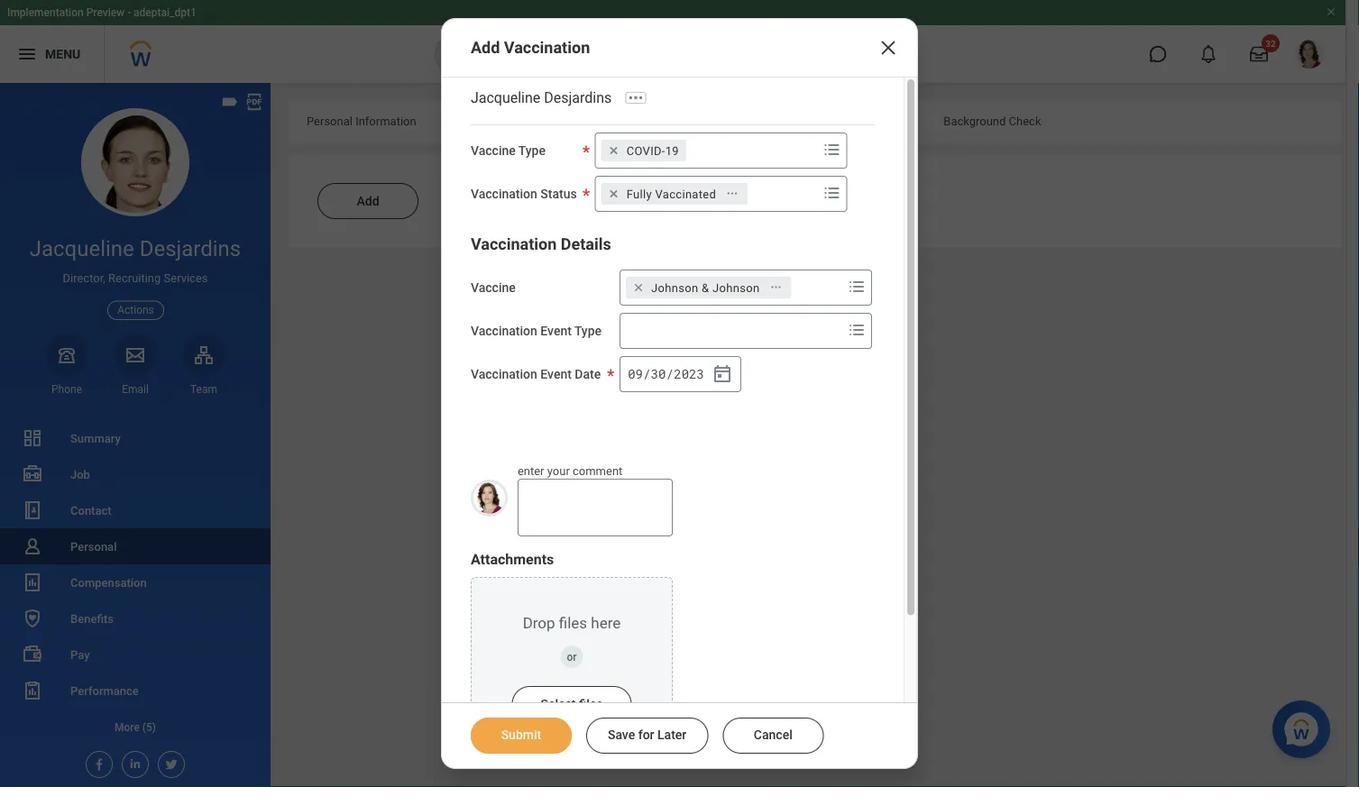 Task type: describe. For each thing, give the bounding box(es) containing it.
later
[[658, 728, 687, 743]]

vaccination status
[[471, 187, 577, 202]]

prompts image for vaccination event type
[[847, 319, 868, 341]]

compensation link
[[0, 565, 271, 601]]

performance image
[[22, 680, 43, 702]]

enter your comment
[[518, 465, 623, 478]]

vaccination event date
[[471, 367, 601, 382]]

personal for personal notes
[[828, 114, 874, 128]]

tag image
[[220, 92, 240, 112]]

select files button
[[512, 687, 632, 723]]

desjardins inside navigation pane region
[[140, 236, 241, 262]]

job image
[[22, 464, 43, 485]]

navigation pane region
[[0, 83, 271, 788]]

team
[[190, 383, 217, 396]]

phone button
[[46, 335, 88, 397]]

vaccination up jacqueline desjardins element
[[504, 38, 590, 57]]

implementation preview -   adeptai_dpt1 banner
[[0, 0, 1346, 83]]

enter your comment text field
[[518, 479, 673, 537]]

actions button
[[108, 301, 164, 320]]

save for later
[[608, 728, 687, 743]]

prompts image for vaccine
[[847, 276, 868, 298]]

list containing summary
[[0, 421, 271, 745]]

performance
[[70, 684, 139, 698]]

email
[[122, 383, 149, 396]]

adeptai_dpt1
[[134, 6, 197, 19]]

phone jacqueline desjardins element
[[46, 382, 88, 397]]

x small image
[[630, 279, 648, 297]]

submit button
[[471, 718, 572, 754]]

view team image
[[193, 345, 215, 366]]

fully vaccinated, press delete to clear value. option
[[602, 183, 748, 205]]

pay link
[[0, 637, 271, 673]]

email button
[[115, 335, 156, 397]]

email jacqueline desjardins element
[[115, 382, 156, 397]]

check
[[1009, 114, 1042, 128]]

dialog containing add vaccination
[[441, 18, 919, 788]]

covid-19 element
[[627, 142, 679, 159]]

vaccination details group
[[471, 234, 875, 394]]

event for type
[[541, 324, 572, 339]]

vaccine for vaccine
[[471, 280, 516, 295]]

cancel
[[754, 728, 793, 743]]

30
[[651, 366, 666, 383]]

comment
[[573, 465, 623, 478]]

or
[[567, 651, 577, 664]]

information
[[356, 114, 417, 128]]

summary
[[70, 432, 121, 445]]

action bar region
[[442, 704, 918, 754]]

compensation image
[[22, 572, 43, 594]]

johnson & johnson
[[652, 281, 760, 294]]

vaccinations
[[602, 114, 670, 128]]

your
[[548, 465, 570, 478]]

personal inside navigation pane region
[[70, 540, 117, 554]]

workplace
[[706, 114, 761, 128]]

add vaccination
[[471, 38, 590, 57]]

date
[[575, 367, 601, 382]]

1 horizontal spatial jacqueline
[[471, 89, 541, 106]]

summary image
[[22, 428, 43, 449]]

event for date
[[541, 367, 572, 382]]

details
[[561, 235, 612, 254]]

background check
[[944, 114, 1042, 128]]

vaccination details button
[[471, 235, 612, 254]]

johnson & johnson element
[[652, 280, 760, 296]]

save
[[608, 728, 635, 743]]

pay
[[70, 648, 90, 662]]

notes
[[877, 114, 908, 128]]

2 johnson from the left
[[713, 281, 760, 294]]

attachments region
[[471, 551, 673, 760]]

covid-19, press delete to clear value. option
[[602, 140, 687, 161]]

-
[[127, 6, 131, 19]]

covid-
[[627, 144, 666, 157]]

recruiting
[[108, 272, 161, 285]]

fully
[[627, 187, 652, 201]]

personal link
[[0, 529, 271, 565]]

director, recruiting services
[[63, 272, 208, 285]]

implementation preview -   adeptai_dpt1
[[7, 6, 197, 19]]



Task type: locate. For each thing, give the bounding box(es) containing it.
event up vaccination event date at the top left
[[541, 324, 572, 339]]

x small image for type
[[605, 141, 623, 160]]

add for add vaccination
[[471, 38, 500, 57]]

add
[[471, 38, 500, 57], [357, 194, 380, 208]]

add for add
[[357, 194, 380, 208]]

employee's photo (logan mcneil) image
[[471, 480, 508, 517]]

1 horizontal spatial desjardins
[[544, 89, 612, 106]]

related actions image
[[727, 187, 739, 200], [770, 281, 783, 294]]

1 vertical spatial event
[[541, 367, 572, 382]]

1 vertical spatial add
[[357, 194, 380, 208]]

add down personal information at top
[[357, 194, 380, 208]]

vaccination for vaccination event type
[[471, 324, 538, 339]]

tab list containing personal information
[[289, 101, 1342, 144]]

calendar image
[[712, 363, 734, 385]]

actions
[[117, 304, 154, 317]]

vaccination event date group
[[620, 356, 742, 392]]

x small image for status
[[605, 185, 623, 203]]

team jacqueline desjardins element
[[183, 382, 225, 397]]

related actions image up 'vaccination event type' field at the top of page
[[770, 281, 783, 294]]

facebook image
[[87, 753, 106, 772]]

personal
[[307, 114, 353, 128], [828, 114, 874, 128], [70, 540, 117, 554]]

0 vertical spatial prompts image
[[822, 139, 843, 160]]

related actions image right the vaccinated
[[727, 187, 739, 200]]

performance link
[[0, 673, 271, 709]]

/ right '09'
[[643, 366, 651, 383]]

0 horizontal spatial personal
[[70, 540, 117, 554]]

preview
[[86, 6, 125, 19]]

save for later button
[[586, 718, 709, 754]]

enter
[[518, 465, 545, 478]]

notifications large image
[[1200, 45, 1218, 63]]

johnson
[[652, 281, 699, 294], [713, 281, 760, 294]]

vaccination event type
[[471, 324, 602, 339]]

1 vertical spatial type
[[575, 324, 602, 339]]

prompts image
[[847, 276, 868, 298], [847, 319, 868, 341]]

cancel button
[[723, 718, 824, 754]]

2 prompts image from the top
[[847, 319, 868, 341]]

benefits image
[[22, 608, 43, 630]]

benefits
[[70, 612, 114, 626]]

2 vaccine from the top
[[471, 280, 516, 295]]

close environment banner image
[[1327, 6, 1337, 17]]

personal left information
[[307, 114, 353, 128]]

x small image inside "covid-19, press delete to clear value." option
[[605, 141, 623, 160]]

workplace tests
[[706, 114, 792, 128]]

jacqueline up director,
[[30, 236, 134, 262]]

1 prompts image from the top
[[822, 139, 843, 160]]

&
[[702, 281, 710, 294]]

fully vaccinated element
[[627, 186, 717, 202]]

vaccine type
[[471, 143, 546, 158]]

list
[[0, 421, 271, 745]]

contact
[[70, 504, 112, 518]]

search image
[[452, 43, 473, 65]]

1 horizontal spatial jacqueline desjardins
[[471, 89, 612, 106]]

for
[[639, 728, 655, 743]]

vaccine down documents
[[471, 143, 516, 158]]

0 vertical spatial vaccine
[[471, 143, 516, 158]]

0 vertical spatial jacqueline
[[471, 89, 541, 106]]

Vaccination Event Type field
[[621, 315, 843, 347]]

1 x small image from the top
[[605, 141, 623, 160]]

johnson & johnson, press delete to clear value. option
[[626, 277, 792, 299]]

/
[[643, 366, 651, 383], [666, 366, 674, 383]]

x small image left covid-
[[605, 141, 623, 160]]

phone image
[[54, 345, 79, 366]]

job
[[70, 468, 90, 481]]

personal information
[[307, 114, 417, 128]]

implementation
[[7, 6, 84, 19]]

vaccination down vaccine type
[[471, 187, 538, 202]]

prompts image
[[822, 139, 843, 160], [822, 182, 843, 204]]

director,
[[63, 272, 105, 285]]

vaccination up vaccination event date at the top left
[[471, 324, 538, 339]]

jacqueline desjardins inside dialog
[[471, 89, 612, 106]]

2 x small image from the top
[[605, 185, 623, 203]]

contact image
[[22, 500, 43, 522]]

personal notes
[[828, 114, 908, 128]]

0 horizontal spatial /
[[643, 366, 651, 383]]

team link
[[183, 335, 225, 397]]

vaccinated
[[656, 187, 717, 201]]

event
[[541, 324, 572, 339], [541, 367, 572, 382]]

0 vertical spatial type
[[519, 143, 546, 158]]

vaccine up 'vaccination event type'
[[471, 280, 516, 295]]

status
[[541, 187, 577, 202]]

type down documents
[[519, 143, 546, 158]]

1 horizontal spatial personal
[[307, 114, 353, 128]]

johnson left &
[[652, 281, 699, 294]]

1 vertical spatial prompts image
[[822, 182, 843, 204]]

0 horizontal spatial related actions image
[[727, 187, 739, 200]]

jacqueline inside navigation pane region
[[30, 236, 134, 262]]

x small image inside fully vaccinated, press delete to clear value. "option"
[[605, 185, 623, 203]]

0 vertical spatial prompts image
[[847, 276, 868, 298]]

johnson right &
[[713, 281, 760, 294]]

personal left the 'notes'
[[828, 114, 874, 128]]

1 / from the left
[[643, 366, 651, 383]]

type inside vaccination details group
[[575, 324, 602, 339]]

1 vertical spatial jacqueline
[[30, 236, 134, 262]]

19
[[666, 144, 679, 157]]

background
[[944, 114, 1007, 128]]

select files
[[541, 697, 603, 712]]

mail image
[[125, 345, 146, 366]]

x small image
[[605, 141, 623, 160], [605, 185, 623, 203]]

2 event from the top
[[541, 367, 572, 382]]

vaccination down vaccination status
[[471, 235, 557, 254]]

personal down contact
[[70, 540, 117, 554]]

type up 'date'
[[575, 324, 602, 339]]

x image
[[878, 37, 900, 59]]

files
[[579, 697, 603, 712]]

personal image
[[22, 536, 43, 558]]

1 vertical spatial prompts image
[[847, 319, 868, 341]]

2 / from the left
[[666, 366, 674, 383]]

inbox large image
[[1251, 45, 1269, 63]]

1 event from the top
[[541, 324, 572, 339]]

jacqueline up documents
[[471, 89, 541, 106]]

1 vertical spatial desjardins
[[140, 236, 241, 262]]

2 horizontal spatial personal
[[828, 114, 874, 128]]

attachments
[[471, 551, 554, 568]]

jacqueline desjardins
[[471, 89, 612, 106], [30, 236, 241, 262]]

related actions image for vaccine
[[770, 281, 783, 294]]

select
[[541, 697, 576, 712]]

profile logan mcneil element
[[1285, 34, 1336, 74]]

event left 'date'
[[541, 367, 572, 382]]

submit
[[501, 728, 542, 743]]

vaccination for vaccination details
[[471, 235, 557, 254]]

vaccination for vaccination event date
[[471, 367, 538, 382]]

2023
[[674, 366, 705, 383]]

fully vaccinated
[[627, 187, 717, 201]]

add inside button
[[357, 194, 380, 208]]

view printable version (pdf) image
[[245, 92, 264, 112]]

benefits link
[[0, 601, 271, 637]]

vaccine for vaccine type
[[471, 143, 516, 158]]

0 horizontal spatial johnson
[[652, 281, 699, 294]]

pay image
[[22, 644, 43, 666]]

0 horizontal spatial type
[[519, 143, 546, 158]]

add up jacqueline desjardins element
[[471, 38, 500, 57]]

1 vaccine from the top
[[471, 143, 516, 158]]

prompts image for vaccine type
[[822, 139, 843, 160]]

tests
[[763, 114, 792, 128]]

vaccination details
[[471, 235, 612, 254]]

related actions image inside the johnson & johnson, press delete to clear value. option
[[770, 281, 783, 294]]

services
[[164, 272, 208, 285]]

add button
[[318, 183, 419, 219]]

0 horizontal spatial add
[[357, 194, 380, 208]]

1 vertical spatial vaccine
[[471, 280, 516, 295]]

compensation
[[70, 576, 147, 590]]

dialog
[[441, 18, 919, 788]]

09 / 30 / 2023
[[628, 366, 705, 383]]

job link
[[0, 457, 271, 493]]

desjardins
[[544, 89, 612, 106], [140, 236, 241, 262]]

2 prompts image from the top
[[822, 182, 843, 204]]

twitter image
[[159, 753, 179, 772]]

summary link
[[0, 421, 271, 457]]

jacqueline
[[471, 89, 541, 106], [30, 236, 134, 262]]

0 horizontal spatial jacqueline desjardins
[[30, 236, 241, 262]]

1 vertical spatial jacqueline desjardins
[[30, 236, 241, 262]]

desjardins up services
[[140, 236, 241, 262]]

vaccine
[[471, 143, 516, 158], [471, 280, 516, 295]]

vaccination for vaccination status
[[471, 187, 538, 202]]

0 vertical spatial related actions image
[[727, 187, 739, 200]]

jacqueline desjardins up director, recruiting services
[[30, 236, 241, 262]]

0 horizontal spatial jacqueline
[[30, 236, 134, 262]]

desjardins up documents
[[544, 89, 612, 106]]

x small image left fully
[[605, 185, 623, 203]]

1 vertical spatial related actions image
[[770, 281, 783, 294]]

jacqueline desjardins up documents
[[471, 89, 612, 106]]

0 vertical spatial event
[[541, 324, 572, 339]]

1 horizontal spatial johnson
[[713, 281, 760, 294]]

1 horizontal spatial type
[[575, 324, 602, 339]]

1 prompts image from the top
[[847, 276, 868, 298]]

related actions image for vaccination status
[[727, 187, 739, 200]]

vaccination down 'vaccination event type'
[[471, 367, 538, 382]]

1 vertical spatial x small image
[[605, 185, 623, 203]]

0 vertical spatial x small image
[[605, 141, 623, 160]]

contact link
[[0, 493, 271, 529]]

0 vertical spatial jacqueline desjardins
[[471, 89, 612, 106]]

vaccination
[[504, 38, 590, 57], [471, 187, 538, 202], [471, 235, 557, 254], [471, 324, 538, 339], [471, 367, 538, 382]]

type
[[519, 143, 546, 158], [575, 324, 602, 339]]

personal for personal information
[[307, 114, 353, 128]]

1 horizontal spatial related actions image
[[770, 281, 783, 294]]

0 horizontal spatial desjardins
[[140, 236, 241, 262]]

phone
[[51, 383, 82, 396]]

/ right 30
[[666, 366, 674, 383]]

0 vertical spatial desjardins
[[544, 89, 612, 106]]

09
[[628, 366, 643, 383]]

linkedin image
[[123, 753, 143, 772]]

jacqueline desjardins element
[[471, 89, 623, 106]]

0 vertical spatial add
[[471, 38, 500, 57]]

1 johnson from the left
[[652, 281, 699, 294]]

vaccine inside vaccination details group
[[471, 280, 516, 295]]

covid-19
[[627, 144, 679, 157]]

1 horizontal spatial /
[[666, 366, 674, 383]]

tab list
[[289, 101, 1342, 144]]

jacqueline desjardins inside navigation pane region
[[30, 236, 241, 262]]

prompts image for vaccination status
[[822, 182, 843, 204]]

documents
[[506, 114, 566, 128]]

1 horizontal spatial add
[[471, 38, 500, 57]]

ids
[[453, 114, 470, 128]]



Task type: vqa. For each thing, say whether or not it's contained in the screenshot.
right the Add
yes



